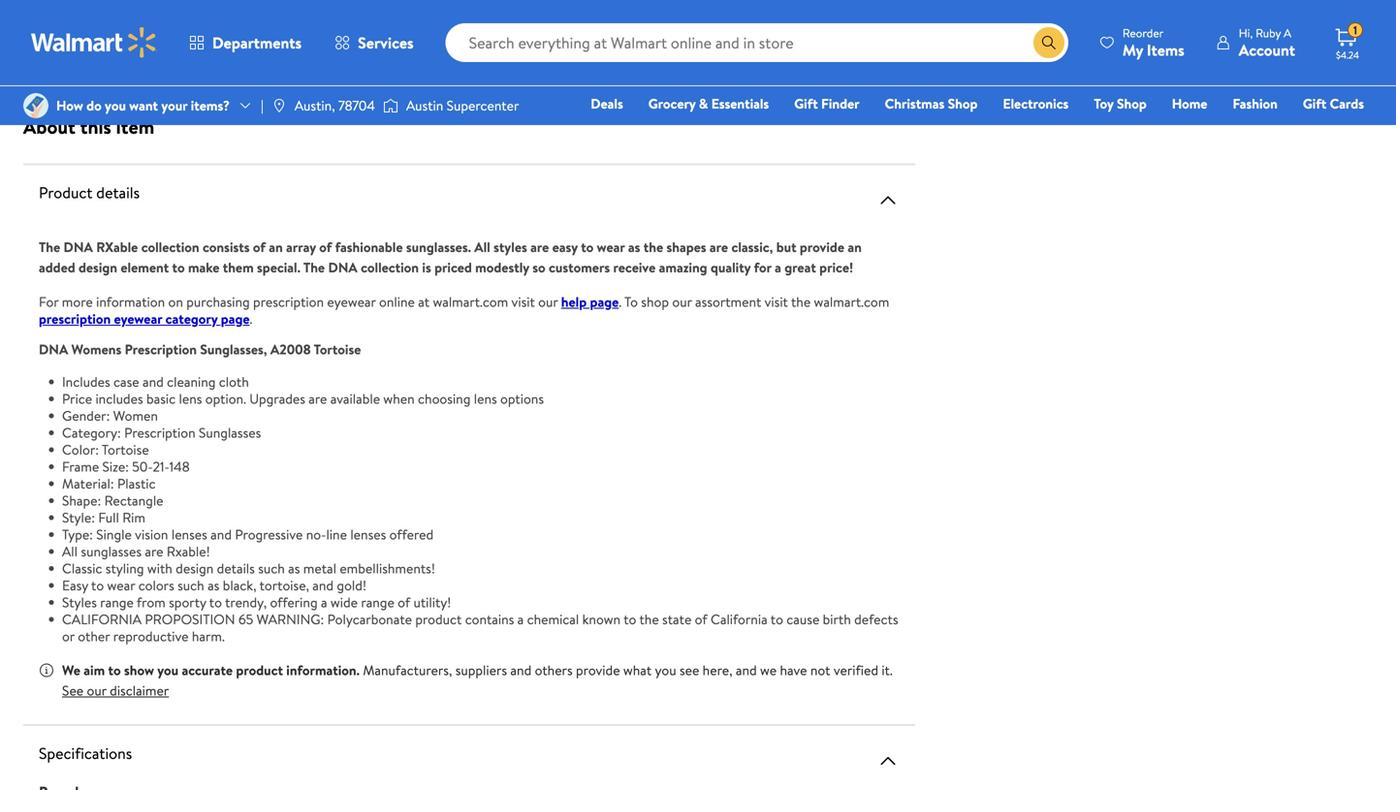Task type: describe. For each thing, give the bounding box(es) containing it.
category:
[[62, 423, 121, 442]]

a
[[1284, 25, 1292, 41]]

product details image
[[877, 189, 900, 212]]

cleaning
[[167, 372, 216, 391]]

fashionable
[[335, 238, 403, 257]]

1 horizontal spatial the
[[303, 258, 325, 277]]

our inside we aim to show you accurate product information. manufacturers, suppliers and others provide what you see here, and we have not verified it. see our disclaimer
[[87, 681, 107, 700]]

1 horizontal spatial our
[[538, 292, 558, 311]]

design inside the includes case and cleaning cloth price includes basic lens option. upgrades are available when choosing lens options gender: women category: prescription sunglasses color: tortoise frame size: 50-21-148 material: plastic shape: rectangle style: full rim type: single vision lenses and progressive no-line lenses offered all sunglasses are rxable! classic styling with design details such as metal embellishments! easy to wear colors such as black, tortoise, and gold! styles range from sporty to trendy, offering a wide range of utility! california proposition 65 warning: polycarbonate product contains a chemical known to the state of california to cause birth defects or other reproductive harm.
[[176, 559, 214, 578]]

added
[[39, 258, 75, 277]]

design inside the dna rxable collection consists of an array of fashionable sunglasses. all styles are easy to wear as the shapes are classic, but provide an added design element to make them special. the dna collection is priced modestly so customers receive amazing quality for a great price!
[[79, 258, 117, 277]]

1 walmart.com from the left
[[433, 292, 508, 311]]

fashion link
[[1224, 93, 1287, 114]]

1 product group from the left
[[250, 0, 431, 82]]

material:
[[62, 474, 114, 493]]

accurate
[[182, 661, 233, 680]]

the inside for more information on purchasing prescription eyewear online at walmart.com visit our help page . to shop our assortment visit the walmart.com prescription eyewear category page .
[[791, 292, 811, 311]]

assortment
[[695, 292, 762, 311]]

sunglasses,
[[200, 340, 267, 359]]

departments button
[[173, 19, 318, 66]]

toy shop
[[1094, 94, 1147, 113]]

gift for cards
[[1303, 94, 1327, 113]]

plastic
[[117, 474, 156, 493]]

walmart image
[[31, 27, 157, 58]]

services
[[358, 32, 414, 53]]

toy
[[1094, 94, 1114, 113]]

when
[[384, 389, 415, 408]]

0 horizontal spatial such
[[178, 576, 204, 595]]

specifications image
[[877, 750, 900, 773]]

the inside the includes case and cleaning cloth price includes basic lens option. upgrades are available when choosing lens options gender: women category: prescription sunglasses color: tortoise frame size: 50-21-148 material: plastic shape: rectangle style: full rim type: single vision lenses and progressive no-line lenses offered all sunglasses are rxable! classic styling with design details such as metal embellishments! easy to wear colors such as black, tortoise, and gold! styles range from sporty to trendy, offering a wide range of utility! california proposition 65 warning: polycarbonate product contains a chemical known to the state of california to cause birth defects or other reproductive harm.
[[640, 610, 659, 629]]

gender:
[[62, 406, 110, 425]]

includes
[[62, 372, 110, 391]]

at
[[418, 292, 430, 311]]

color:
[[62, 440, 99, 459]]

make
[[188, 258, 220, 277]]

hi, ruby a account
[[1239, 25, 1296, 61]]

1 horizontal spatial as
[[288, 559, 300, 578]]

2 range from the left
[[361, 593, 395, 612]]

0 vertical spatial the
[[39, 238, 60, 257]]

1 prescription from the top
[[125, 340, 197, 359]]

christmas shop
[[885, 94, 978, 113]]

1 vertical spatial dna
[[328, 258, 358, 277]]

customers
[[549, 258, 610, 277]]

are left the available
[[309, 389, 327, 408]]

 image for austin supercenter
[[383, 96, 399, 115]]

fashion
[[1233, 94, 1278, 113]]

austin,
[[295, 96, 335, 115]]

are up so
[[531, 238, 549, 257]]

offered
[[390, 525, 434, 544]]

them
[[223, 258, 254, 277]]

departments
[[212, 32, 302, 53]]

debit
[[1248, 121, 1282, 140]]

of right array
[[319, 238, 332, 257]]

 image for austin, 78704
[[271, 98, 287, 113]]

polycarbonate
[[327, 610, 412, 629]]

electronics
[[1003, 94, 1069, 113]]

shop for christmas shop
[[948, 94, 978, 113]]

contains
[[465, 610, 514, 629]]

warning:
[[257, 610, 324, 629]]

have
[[780, 661, 807, 680]]

this
[[80, 113, 111, 140]]

and left gold!
[[313, 576, 334, 595]]

2 visit from the left
[[765, 292, 788, 311]]

to inside we aim to show you accurate product information. manufacturers, suppliers and others provide what you see here, and we have not verified it. see our disclaimer
[[108, 661, 121, 680]]

here,
[[703, 661, 733, 680]]

details inside the includes case and cleaning cloth price includes basic lens option. upgrades are available when choosing lens options gender: women category: prescription sunglasses color: tortoise frame size: 50-21-148 material: plastic shape: rectangle style: full rim type: single vision lenses and progressive no-line lenses offered all sunglasses are rxable! classic styling with design details such as metal embellishments! easy to wear colors such as black, tortoise, and gold! styles range from sporty to trendy, offering a wide range of utility! california proposition 65 warning: polycarbonate product contains a chemical known to the state of california to cause birth defects or other reproductive harm.
[[217, 559, 255, 578]]

show
[[124, 661, 154, 680]]

item
[[116, 113, 154, 140]]

provide inside the dna rxable collection consists of an array of fashionable sunglasses. all styles are easy to wear as the shapes are classic, but provide an added design element to make them special. the dna collection is priced modestly so customers receive amazing quality for a great price!
[[800, 238, 845, 257]]

78704
[[338, 96, 375, 115]]

want
[[129, 96, 158, 115]]

sunglasses
[[199, 423, 261, 442]]

2 horizontal spatial our
[[673, 292, 692, 311]]

wear inside the includes case and cleaning cloth price includes basic lens option. upgrades are available when choosing lens options gender: women category: prescription sunglasses color: tortoise frame size: 50-21-148 material: plastic shape: rectangle style: full rim type: single vision lenses and progressive no-line lenses offered all sunglasses are rxable! classic styling with design details such as metal embellishments! easy to wear colors such as black, tortoise, and gold! styles range from sporty to trendy, offering a wide range of utility! california proposition 65 warning: polycarbonate product contains a chemical known to the state of california to cause birth defects or other reproductive harm.
[[107, 576, 135, 595]]

registry link
[[1133, 120, 1200, 141]]

options
[[501, 389, 544, 408]]

about
[[23, 113, 76, 140]]

more
[[62, 292, 93, 311]]

but
[[777, 238, 797, 257]]

services button
[[318, 19, 430, 66]]

austin, 78704
[[295, 96, 375, 115]]

see
[[680, 661, 700, 680]]

0 vertical spatial dna
[[64, 238, 93, 257]]

receive
[[613, 258, 656, 277]]

manufacturers,
[[363, 661, 452, 680]]

how do you want your items?
[[56, 96, 230, 115]]

2 horizontal spatial you
[[655, 661, 677, 680]]

or
[[62, 627, 75, 646]]

sunglasses
[[81, 542, 142, 561]]

from
[[137, 593, 166, 612]]

grocery & essentials link
[[640, 93, 778, 114]]

style:
[[62, 508, 95, 527]]

as inside the dna rxable collection consists of an array of fashionable sunglasses. all styles are easy to wear as the shapes are classic, but provide an added design element to make them special. the dna collection is priced modestly so customers receive amazing quality for a great price!
[[628, 238, 641, 257]]

148
[[169, 457, 190, 476]]

deals
[[591, 94, 623, 113]]

are up quality
[[710, 238, 729, 257]]

1 horizontal spatial you
[[157, 661, 179, 680]]

items
[[1147, 39, 1185, 61]]

so
[[533, 258, 546, 277]]

is
[[422, 258, 431, 277]]

gift cards link
[[1295, 93, 1373, 114]]

one debit
[[1216, 121, 1282, 140]]

tortoise,
[[260, 576, 309, 595]]

for more information on purchasing prescription eyewear online at walmart.com visit our help page . to shop our assortment visit the walmart.com prescription eyewear category page .
[[39, 292, 890, 328]]

classic,
[[732, 238, 773, 257]]

essentials
[[712, 94, 769, 113]]

finder
[[822, 94, 860, 113]]

frame
[[62, 457, 99, 476]]

toy shop link
[[1086, 93, 1156, 114]]

hi,
[[1239, 25, 1253, 41]]

supercenter
[[447, 96, 519, 115]]

harm.
[[192, 627, 225, 646]]

cause
[[787, 610, 820, 629]]



Task type: locate. For each thing, give the bounding box(es) containing it.
the left state
[[640, 610, 659, 629]]

1 horizontal spatial lens
[[474, 389, 497, 408]]

see
[[62, 681, 84, 700]]

to left cause
[[771, 610, 784, 629]]

1 horizontal spatial provide
[[800, 238, 845, 257]]

eyewear
[[327, 292, 376, 311], [114, 309, 162, 328]]

0 horizontal spatial prescription
[[39, 309, 111, 328]]

state
[[663, 610, 692, 629]]

lenses right vision
[[172, 525, 207, 544]]

design up 'sporty'
[[176, 559, 214, 578]]

range left the from
[[100, 593, 134, 612]]

reorder my items
[[1123, 25, 1185, 61]]

shop inside christmas shop link
[[948, 94, 978, 113]]

all inside the dna rxable collection consists of an array of fashionable sunglasses. all styles are easy to wear as the shapes are classic, but provide an added design element to make them special. the dna collection is priced modestly so customers receive amazing quality for a great price!
[[475, 238, 490, 257]]

the dna rxable collection consists of an array of fashionable sunglasses. all styles are easy to wear as the shapes are classic, but provide an added design element to make them special. the dna collection is priced modestly so customers receive amazing quality for a great price!
[[39, 238, 862, 277]]

details up the trendy,
[[217, 559, 255, 578]]

you right 'do'
[[105, 96, 126, 115]]

a inside the dna rxable collection consists of an array of fashionable sunglasses. all styles are easy to wear as the shapes are classic, but provide an added design element to make them special. the dna collection is priced modestly so customers receive amazing quality for a great price!
[[775, 258, 782, 277]]

wear inside the dna rxable collection consists of an array of fashionable sunglasses. all styles are easy to wear as the shapes are classic, but provide an added design element to make them special. the dna collection is priced modestly so customers receive amazing quality for a great price!
[[597, 238, 625, 257]]

dna up the 'added'
[[64, 238, 93, 257]]

1 vertical spatial all
[[62, 542, 78, 561]]

2 an from the left
[[848, 238, 862, 257]]

prescription down special.
[[253, 292, 324, 311]]

the
[[644, 238, 664, 257], [791, 292, 811, 311], [640, 610, 659, 629]]

shapes
[[667, 238, 707, 257]]

1 horizontal spatial eyewear
[[327, 292, 376, 311]]

1 horizontal spatial tortoise
[[314, 340, 361, 359]]

walmart.com down price!
[[814, 292, 890, 311]]

suppliers
[[456, 661, 507, 680]]

chemical
[[527, 610, 579, 629]]

help
[[561, 292, 587, 311]]

wear left the from
[[107, 576, 135, 595]]

 image for how do you want your items?
[[23, 93, 48, 118]]

trendy,
[[225, 593, 267, 612]]

includes case and cleaning cloth price includes basic lens option. upgrades are available when choosing lens options gender: women category: prescription sunglasses color: tortoise frame size: 50-21-148 material: plastic shape: rectangle style: full rim type: single vision lenses and progressive no-line lenses offered all sunglasses are rxable! classic styling with design details such as metal embellishments! easy to wear colors such as black, tortoise, and gold! styles range from sporty to trendy, offering a wide range of utility! california proposition 65 warning: polycarbonate product contains a chemical known to the state of california to cause birth defects or other reproductive harm.
[[62, 372, 899, 646]]

california
[[711, 610, 768, 629]]

it.
[[882, 661, 893, 680]]

gift left finder
[[795, 94, 818, 113]]

design
[[79, 258, 117, 277], [176, 559, 214, 578]]

to right easy
[[91, 576, 104, 595]]

 image right the |
[[271, 98, 287, 113]]

eyewear left online
[[327, 292, 376, 311]]

0 horizontal spatial as
[[208, 576, 220, 595]]

verified
[[834, 661, 879, 680]]

available
[[330, 389, 380, 408]]

1 lens from the left
[[179, 389, 202, 408]]

our down aim in the bottom left of the page
[[87, 681, 107, 700]]

such up 'proposition'
[[178, 576, 204, 595]]

black,
[[223, 576, 256, 595]]

and right rxable!
[[211, 525, 232, 544]]

collection down fashionable
[[361, 258, 419, 277]]

0 horizontal spatial  image
[[23, 93, 48, 118]]

home
[[1172, 94, 1208, 113]]

0 horizontal spatial the
[[39, 238, 60, 257]]

2 horizontal spatial product group
[[696, 0, 877, 82]]

womens
[[71, 340, 122, 359]]

2 vertical spatial the
[[640, 610, 659, 629]]

1 horizontal spatial gift
[[1303, 94, 1327, 113]]

lens left the options
[[474, 389, 497, 408]]

0 horizontal spatial collection
[[141, 238, 199, 257]]

known
[[583, 610, 621, 629]]

dna down fashionable
[[328, 258, 358, 277]]

one
[[1216, 121, 1245, 140]]

2 horizontal spatial as
[[628, 238, 641, 257]]

tortoise down women
[[102, 440, 149, 459]]

details
[[96, 182, 140, 203], [217, 559, 255, 578]]

my
[[1123, 39, 1144, 61]]

0 horizontal spatial walmart.com
[[433, 292, 508, 311]]

single
[[96, 525, 132, 544]]

1 vertical spatial provide
[[576, 661, 620, 680]]

easy
[[552, 238, 578, 257]]

1 vertical spatial collection
[[361, 258, 419, 277]]

1 vertical spatial details
[[217, 559, 255, 578]]

1 horizontal spatial walmart.com
[[814, 292, 890, 311]]

vision
[[135, 525, 168, 544]]

2 lens from the left
[[474, 389, 497, 408]]

product inside the includes case and cleaning cloth price includes basic lens option. upgrades are available when choosing lens options gender: women category: prescription sunglasses color: tortoise frame size: 50-21-148 material: plastic shape: rectangle style: full rim type: single vision lenses and progressive no-line lenses offered all sunglasses are rxable! classic styling with design details such as metal embellishments! easy to wear colors such as black, tortoise, and gold! styles range from sporty to trendy, offering a wide range of utility! california proposition 65 warning: polycarbonate product contains a chemical known to the state of california to cause birth defects or other reproductive harm.
[[415, 610, 462, 629]]

and left we
[[736, 661, 757, 680]]

1 an from the left
[[269, 238, 283, 257]]

0 horizontal spatial lenses
[[172, 525, 207, 544]]

walmart+ link
[[1298, 120, 1373, 141]]

3 product group from the left
[[696, 0, 877, 82]]

0 horizontal spatial tortoise
[[102, 440, 149, 459]]

shop for toy shop
[[1117, 94, 1147, 113]]

the
[[39, 238, 60, 257], [303, 258, 325, 277]]

0 horizontal spatial lens
[[179, 389, 202, 408]]

dna left womens
[[39, 340, 68, 359]]

0 horizontal spatial all
[[62, 542, 78, 561]]

of up special.
[[253, 238, 266, 257]]

product details
[[39, 182, 140, 203]]

proposition
[[145, 610, 235, 629]]

amazing
[[659, 258, 708, 277]]

lenses right the line in the left of the page
[[350, 525, 386, 544]]

metal
[[303, 559, 337, 578]]

wear up receive
[[597, 238, 625, 257]]

|
[[261, 96, 264, 115]]

1 horizontal spatial collection
[[361, 258, 419, 277]]

to right 'sporty'
[[209, 593, 222, 612]]

1 vertical spatial design
[[176, 559, 214, 578]]

0 vertical spatial provide
[[800, 238, 845, 257]]

1 horizontal spatial prescription
[[253, 292, 324, 311]]

and left others
[[511, 661, 532, 680]]

page left to
[[590, 292, 619, 311]]

home link
[[1164, 93, 1217, 114]]

to right aim in the bottom left of the page
[[108, 661, 121, 680]]

1 horizontal spatial details
[[217, 559, 255, 578]]

1 vertical spatial wear
[[107, 576, 135, 595]]

range right wide
[[361, 593, 395, 612]]

2 walmart.com from the left
[[814, 292, 890, 311]]

price
[[62, 389, 92, 408]]

1 horizontal spatial .
[[619, 292, 622, 311]]

1 horizontal spatial an
[[848, 238, 862, 257]]

walmart.com down priced
[[433, 292, 508, 311]]

product right accurate
[[236, 661, 283, 680]]

search icon image
[[1042, 35, 1057, 50]]

information
[[96, 292, 165, 311]]

option.
[[205, 389, 246, 408]]

christmas
[[885, 94, 945, 113]]

0 vertical spatial details
[[96, 182, 140, 203]]

gift finder link
[[786, 93, 869, 114]]

2 product group from the left
[[473, 0, 654, 82]]

0 horizontal spatial an
[[269, 238, 283, 257]]

shop inside toy shop link
[[1117, 94, 1147, 113]]

shop right toy
[[1117, 94, 1147, 113]]

to up customers
[[581, 238, 594, 257]]

and right case
[[143, 372, 164, 391]]

sporty
[[169, 593, 206, 612]]

element
[[121, 258, 169, 277]]

0 horizontal spatial visit
[[512, 292, 535, 311]]

0 vertical spatial collection
[[141, 238, 199, 257]]

product group
[[250, 0, 431, 82], [473, 0, 654, 82], [696, 0, 877, 82]]

0 vertical spatial product
[[415, 610, 462, 629]]

an up special.
[[269, 238, 283, 257]]

rim
[[122, 508, 145, 527]]

1 horizontal spatial such
[[258, 559, 285, 578]]

0 vertical spatial all
[[475, 238, 490, 257]]

1 vertical spatial the
[[791, 292, 811, 311]]

colors
[[138, 576, 174, 595]]

the up the 'added'
[[39, 238, 60, 257]]

your
[[161, 96, 188, 115]]

such down the progressive
[[258, 559, 285, 578]]

2 shop from the left
[[1117, 94, 1147, 113]]

as up receive
[[628, 238, 641, 257]]

product group up "gift finder" link
[[696, 0, 877, 82]]

shop right christmas
[[948, 94, 978, 113]]

grocery
[[649, 94, 696, 113]]

1 shop from the left
[[948, 94, 978, 113]]

defects
[[855, 610, 899, 629]]

lens right basic
[[179, 389, 202, 408]]

 image
[[23, 93, 48, 118], [383, 96, 399, 115], [271, 98, 287, 113]]

prescription down basic
[[124, 423, 196, 442]]

1 horizontal spatial page
[[590, 292, 619, 311]]

1 lenses from the left
[[172, 525, 207, 544]]

the up receive
[[644, 238, 664, 257]]

you left the see
[[655, 661, 677, 680]]

0 horizontal spatial product group
[[250, 0, 431, 82]]

information.
[[286, 661, 360, 680]]

cards
[[1330, 94, 1365, 113]]

details right product
[[96, 182, 140, 203]]

1 visit from the left
[[512, 292, 535, 311]]

our right shop
[[673, 292, 692, 311]]

Search search field
[[446, 23, 1069, 62]]

line
[[326, 525, 347, 544]]

1 horizontal spatial  image
[[271, 98, 287, 113]]

the down great
[[791, 292, 811, 311]]

0 vertical spatial the
[[644, 238, 664, 257]]

prescription down prescription eyewear category page link
[[125, 340, 197, 359]]

0 vertical spatial design
[[79, 258, 117, 277]]

deals link
[[582, 93, 632, 114]]

of right state
[[695, 610, 708, 629]]

an up price!
[[848, 238, 862, 257]]

0 horizontal spatial design
[[79, 258, 117, 277]]

1 horizontal spatial product
[[415, 610, 462, 629]]

provide up price!
[[800, 238, 845, 257]]

. up sunglasses,
[[250, 309, 252, 328]]

0 horizontal spatial shop
[[948, 94, 978, 113]]

sunglasses.
[[406, 238, 471, 257]]

2 horizontal spatial  image
[[383, 96, 399, 115]]

1 vertical spatial product
[[236, 661, 283, 680]]

2 gift from the left
[[1303, 94, 1327, 113]]

all left styles
[[475, 238, 490, 257]]

how
[[56, 96, 83, 115]]

eyewear left on
[[114, 309, 162, 328]]

0 horizontal spatial product
[[236, 661, 283, 680]]

are right styling
[[145, 542, 163, 561]]

0 horizontal spatial a
[[321, 593, 327, 612]]

2 vertical spatial dna
[[39, 340, 68, 359]]

cloth
[[219, 372, 249, 391]]

we
[[62, 661, 80, 680]]

0 horizontal spatial .
[[250, 309, 252, 328]]

visit down so
[[512, 292, 535, 311]]

design down rxable
[[79, 258, 117, 277]]

a
[[775, 258, 782, 277], [321, 593, 327, 612], [518, 610, 524, 629]]

1 vertical spatial tortoise
[[102, 440, 149, 459]]

the inside the dna rxable collection consists of an array of fashionable sunglasses. all styles are easy to wear as the shapes are classic, but provide an added design element to make them special. the dna collection is priced modestly so customers receive amazing quality for a great price!
[[644, 238, 664, 257]]

visit down for on the top right of page
[[765, 292, 788, 311]]

0 vertical spatial prescription
[[125, 340, 197, 359]]

you right "show"
[[157, 661, 179, 680]]

a right for on the top right of page
[[775, 258, 782, 277]]

page up sunglasses,
[[221, 309, 250, 328]]

0 horizontal spatial our
[[87, 681, 107, 700]]

1 horizontal spatial all
[[475, 238, 490, 257]]

progressive
[[235, 525, 303, 544]]

0 horizontal spatial details
[[96, 182, 140, 203]]

0 horizontal spatial range
[[100, 593, 134, 612]]

tortoise inside the includes case and cleaning cloth price includes basic lens option. upgrades are available when choosing lens options gender: women category: prescription sunglasses color: tortoise frame size: 50-21-148 material: plastic shape: rectangle style: full rim type: single vision lenses and progressive no-line lenses offered all sunglasses are rxable! classic styling with design details such as metal embellishments! easy to wear colors such as black, tortoise, and gold! styles range from sporty to trendy, offering a wide range of utility! california proposition 65 warning: polycarbonate product contains a chemical known to the state of california to cause birth defects or other reproductive harm.
[[102, 440, 149, 459]]

case
[[113, 372, 139, 391]]

Walmart Site-Wide search field
[[446, 23, 1069, 62]]

of left utility!
[[398, 593, 410, 612]]

all up easy
[[62, 542, 78, 561]]

1 horizontal spatial a
[[518, 610, 524, 629]]

1 horizontal spatial product group
[[473, 0, 654, 82]]

prescription up womens
[[39, 309, 111, 328]]

to
[[625, 292, 638, 311]]

the down array
[[303, 258, 325, 277]]

gift inside gift cards registry
[[1303, 94, 1327, 113]]

. left to
[[619, 292, 622, 311]]

online
[[379, 292, 415, 311]]

0 horizontal spatial you
[[105, 96, 126, 115]]

women
[[113, 406, 158, 425]]

1 horizontal spatial lenses
[[350, 525, 386, 544]]

1 vertical spatial the
[[303, 258, 325, 277]]

provide inside we aim to show you accurate product information. manufacturers, suppliers and others provide what you see here, and we have not verified it. see our disclaimer
[[576, 661, 620, 680]]

page
[[590, 292, 619, 311], [221, 309, 250, 328]]

as left metal
[[288, 559, 300, 578]]

consists
[[203, 238, 250, 257]]

special.
[[257, 258, 301, 277]]

gift left cards
[[1303, 94, 1327, 113]]

1 range from the left
[[100, 593, 134, 612]]

1 horizontal spatial shop
[[1117, 94, 1147, 113]]

1 horizontal spatial range
[[361, 593, 395, 612]]

product group up the austin, 78704
[[250, 0, 431, 82]]

product inside we aim to show you accurate product information. manufacturers, suppliers and others provide what you see here, and we have not verified it. see our disclaimer
[[236, 661, 283, 680]]

account
[[1239, 39, 1296, 61]]

and
[[143, 372, 164, 391], [211, 525, 232, 544], [313, 576, 334, 595], [511, 661, 532, 680], [736, 661, 757, 680]]

to right known
[[624, 610, 637, 629]]

1 vertical spatial prescription
[[124, 423, 196, 442]]

1 gift from the left
[[795, 94, 818, 113]]

to left make
[[172, 258, 185, 277]]

1 horizontal spatial design
[[176, 559, 214, 578]]

wear
[[597, 238, 625, 257], [107, 576, 135, 595]]

tortoise right a2008
[[314, 340, 361, 359]]

rectangle
[[104, 491, 163, 510]]

product left contains
[[415, 610, 462, 629]]

0 vertical spatial tortoise
[[314, 340, 361, 359]]

for
[[754, 258, 772, 277]]

0 horizontal spatial page
[[221, 309, 250, 328]]

collection up element
[[141, 238, 199, 257]]

0 horizontal spatial gift
[[795, 94, 818, 113]]

do
[[86, 96, 102, 115]]

0 horizontal spatial wear
[[107, 576, 135, 595]]

0 vertical spatial wear
[[597, 238, 625, 257]]

 image left how
[[23, 93, 48, 118]]

0 horizontal spatial provide
[[576, 661, 620, 680]]

 image right 78704
[[383, 96, 399, 115]]

full
[[98, 508, 119, 527]]

product group up 'deals' 'link'
[[473, 0, 654, 82]]

provide
[[800, 238, 845, 257], [576, 661, 620, 680]]

0 horizontal spatial eyewear
[[114, 309, 162, 328]]

provide left what
[[576, 661, 620, 680]]

utility!
[[414, 593, 451, 612]]

gift for finder
[[795, 94, 818, 113]]

a left wide
[[321, 593, 327, 612]]

a right contains
[[518, 610, 524, 629]]

2 horizontal spatial a
[[775, 258, 782, 277]]

1 horizontal spatial wear
[[597, 238, 625, 257]]

2 lenses from the left
[[350, 525, 386, 544]]

all inside the includes case and cleaning cloth price includes basic lens option. upgrades are available when choosing lens options gender: women category: prescription sunglasses color: tortoise frame size: 50-21-148 material: plastic shape: rectangle style: full rim type: single vision lenses and progressive no-line lenses offered all sunglasses are rxable! classic styling with design details such as metal embellishments! easy to wear colors such as black, tortoise, and gold! styles range from sporty to trendy, offering a wide range of utility! california proposition 65 warning: polycarbonate product contains a chemical known to the state of california to cause birth defects or other reproductive harm.
[[62, 542, 78, 561]]

1 horizontal spatial visit
[[765, 292, 788, 311]]

2 prescription from the top
[[124, 423, 196, 442]]

walmart.com
[[433, 292, 508, 311], [814, 292, 890, 311]]

as left black,
[[208, 576, 220, 595]]

prescription inside the includes case and cleaning cloth price includes basic lens option. upgrades are available when choosing lens options gender: women category: prescription sunglasses color: tortoise frame size: 50-21-148 material: plastic shape: rectangle style: full rim type: single vision lenses and progressive no-line lenses offered all sunglasses are rxable! classic styling with design details such as metal embellishments! easy to wear colors such as black, tortoise, and gold! styles range from sporty to trendy, offering a wide range of utility! california proposition 65 warning: polycarbonate product contains a chemical known to the state of california to cause birth defects or other reproductive harm.
[[124, 423, 196, 442]]

our left help on the left top of page
[[538, 292, 558, 311]]

ruby
[[1256, 25, 1282, 41]]

collection
[[141, 238, 199, 257], [361, 258, 419, 277]]



Task type: vqa. For each thing, say whether or not it's contained in the screenshot.
LIGHT PINK Image
no



